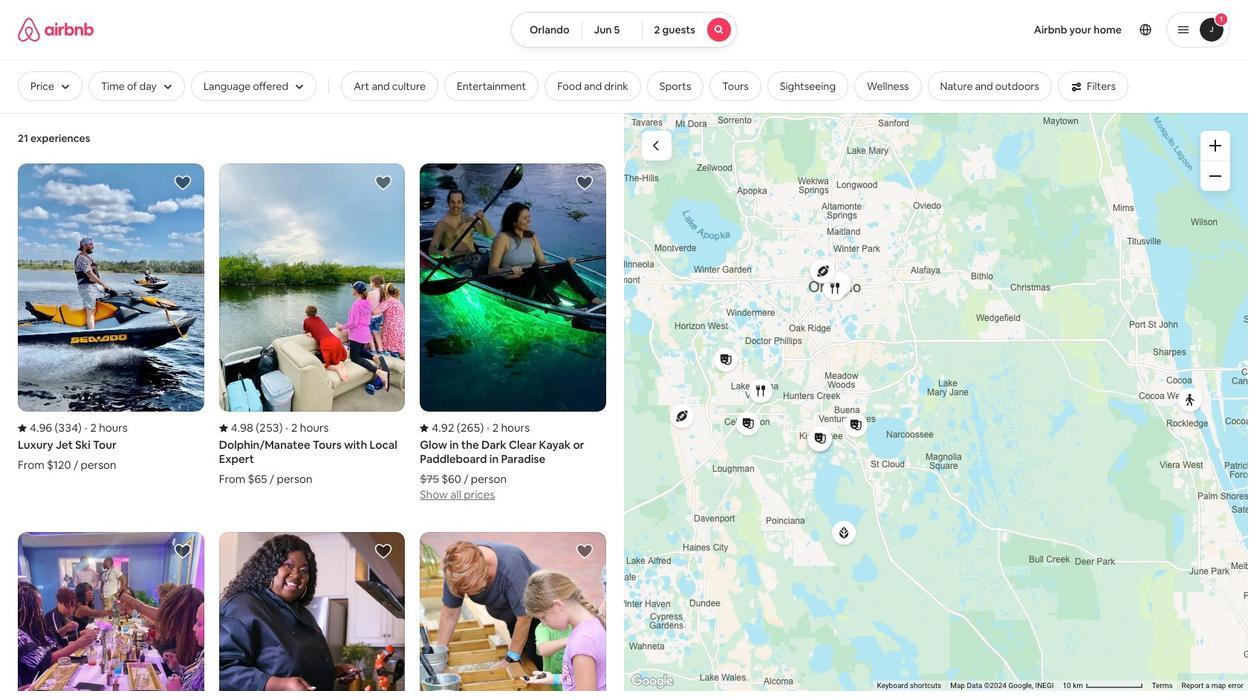 Task type: locate. For each thing, give the bounding box(es) containing it.
Art and culture button
[[341, 71, 438, 101]]

glow in the dark clear kayak or paddleboard in paradise group
[[420, 164, 606, 503]]

dolphin/manatee tours with local expert group
[[219, 164, 405, 486]]

add to wishlist image
[[174, 174, 191, 192], [375, 174, 393, 192], [576, 174, 594, 192], [174, 543, 191, 561], [576, 543, 594, 561]]

add to wishlist image inside luxury jet ski tour group
[[174, 174, 191, 192]]

add to wishlist image inside dolphin/manatee tours with local expert group
[[375, 174, 393, 192]]

Sightseeing button
[[768, 71, 849, 101]]

Nature and outdoors button
[[928, 71, 1052, 101]]

zoom in image
[[1210, 140, 1222, 152]]

add to wishlist image for luxury jet ski tour group
[[174, 174, 191, 192]]

add to wishlist image for dolphin/manatee tours with local expert group
[[375, 174, 393, 192]]

Wellness button
[[855, 71, 922, 101]]

Food and drink button
[[545, 71, 641, 101]]

profile element
[[755, 0, 1231, 59]]

add to wishlist image inside glow in the dark clear kayak or paddleboard in paradise group
[[576, 174, 594, 192]]

None search field
[[511, 12, 737, 48]]



Task type: describe. For each thing, give the bounding box(es) containing it.
Entertainment button
[[444, 71, 539, 101]]

luxury jet ski tour group
[[18, 164, 204, 472]]

Sports button
[[647, 71, 704, 101]]

google image
[[628, 672, 677, 691]]

add to wishlist image for glow in the dark clear kayak or paddleboard in paradise group
[[576, 174, 594, 192]]

Tours button
[[710, 71, 762, 101]]

google map
showing 20 experiences. region
[[624, 113, 1249, 691]]

add to wishlist image
[[375, 543, 393, 561]]

zoom out image
[[1210, 170, 1222, 182]]



Task type: vqa. For each thing, say whether or not it's contained in the screenshot.
epic
no



